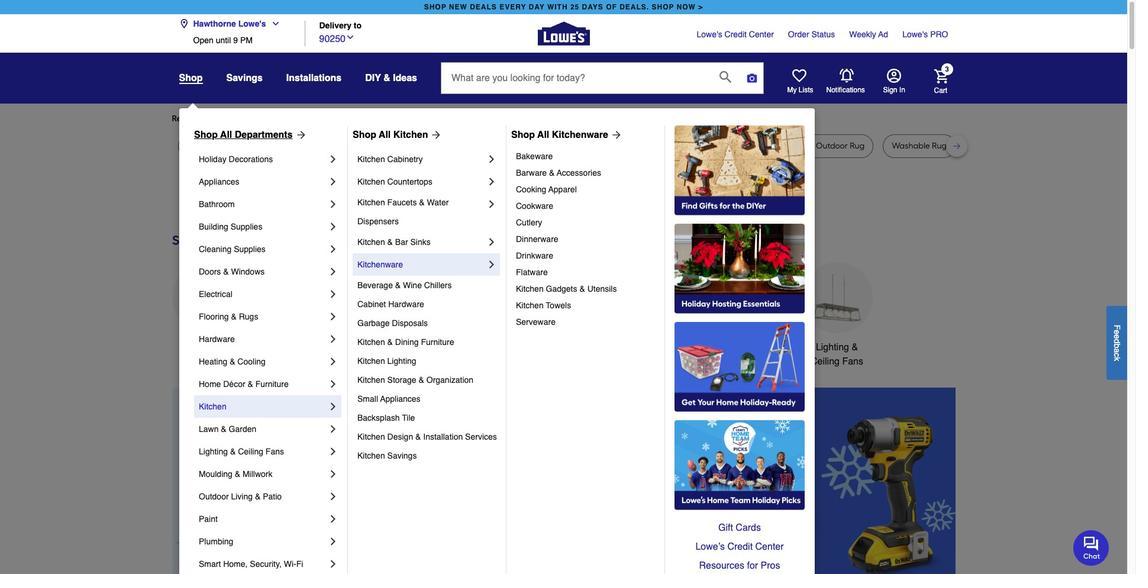 Task type: vqa. For each thing, say whether or not it's contained in the screenshot.
Smart Home, Security, Wi-Fi
yes



Task type: describe. For each thing, give the bounding box(es) containing it.
electrical
[[199, 290, 233, 299]]

up to 50 percent off select tools and accessories. image
[[396, 388, 970, 574]]

of
[[606, 3, 617, 11]]

washable for washable rug
[[892, 141, 931, 151]]

kitchenware inside shop all kitchenware link
[[552, 130, 609, 140]]

order
[[789, 30, 810, 39]]

more
[[303, 114, 322, 124]]

now
[[677, 3, 696, 11]]

shop button
[[179, 72, 203, 84]]

kitchen for kitchen cabinetry
[[358, 155, 385, 164]]

chevron right image for hardware
[[327, 333, 339, 345]]

2 area from the left
[[527, 141, 545, 151]]

flooring
[[199, 312, 229, 321]]

kitchen faucets & water dispensers link
[[358, 193, 486, 231]]

lowe's home improvement account image
[[887, 69, 901, 83]]

patio
[[263, 492, 282, 501]]

cabinet
[[358, 300, 386, 309]]

moulding
[[199, 469, 233, 479]]

bakeware
[[516, 152, 553, 161]]

rugs
[[239, 312, 258, 321]]

with
[[548, 3, 568, 11]]

kitchen faucets button
[[442, 262, 513, 355]]

building
[[199, 222, 228, 231]]

flooring & rugs
[[199, 312, 258, 321]]

shop all kitchenware
[[512, 130, 609, 140]]

chevron right image for kitchen countertops
[[486, 176, 498, 188]]

serveware
[[516, 317, 556, 327]]

shop all kitchen link
[[353, 128, 443, 142]]

beverage
[[358, 281, 393, 290]]

electrical link
[[199, 283, 327, 305]]

kitchen countertops link
[[358, 171, 486, 193]]

you for recommended searches for you
[[280, 114, 294, 124]]

small appliances
[[358, 394, 421, 404]]

lists
[[799, 86, 814, 94]]

flooring & rugs link
[[199, 305, 327, 328]]

sign in
[[884, 86, 906, 94]]

lawn & garden
[[199, 425, 257, 434]]

for for suggestions
[[373, 114, 383, 124]]

doors & windows link
[[199, 261, 327, 283]]

delivery to
[[319, 21, 362, 30]]

7 rug from the left
[[748, 141, 763, 151]]

kitchen for kitchen savings
[[358, 451, 385, 461]]

cabinetry
[[388, 155, 423, 164]]

cabinet hardware link
[[358, 295, 498, 314]]

2 horizontal spatial for
[[747, 561, 758, 571]]

outdoor
[[816, 141, 848, 151]]

washable for washable area rug
[[688, 141, 726, 151]]

kitchen countertops
[[358, 177, 433, 186]]

living
[[231, 492, 253, 501]]

doors
[[199, 267, 221, 276]]

for for searches
[[267, 114, 278, 124]]

lowe's credit center link
[[675, 538, 805, 557]]

allen for allen and roth area rug
[[470, 141, 489, 151]]

90250 button
[[319, 31, 355, 46]]

chevron right image for kitchen
[[327, 401, 339, 413]]

status
[[812, 30, 836, 39]]

lowe's pro link
[[903, 28, 949, 40]]

indoor
[[790, 141, 814, 151]]

shop new deals every day with 25 days of deals. shop now >
[[424, 3, 704, 11]]

chevron right image for paint
[[327, 513, 339, 525]]

cleaning supplies link
[[199, 238, 327, 261]]

holiday decorations
[[199, 155, 273, 164]]

home,
[[223, 559, 248, 569]]

recommended
[[172, 114, 229, 124]]

paint link
[[199, 508, 327, 530]]

plumbing
[[199, 537, 233, 546]]

chevron right image for kitchenware
[[486, 259, 498, 271]]

shop all kitchen
[[353, 130, 428, 140]]

lawn & garden link
[[199, 418, 327, 440]]

all for departments
[[220, 130, 232, 140]]

center for lowe's credit center
[[749, 30, 774, 39]]

faucets for kitchen faucets & water dispensers
[[388, 198, 417, 207]]

barware & accessories
[[516, 168, 601, 178]]

kitchen for kitchen gadgets & utensils
[[516, 284, 544, 294]]

chevron right image for kitchen cabinetry
[[486, 153, 498, 165]]

and for allen and roth area rug
[[491, 141, 506, 151]]

supplies for building supplies
[[231, 222, 263, 231]]

lowe's home team holiday picks. image
[[675, 420, 805, 510]]

pro
[[931, 30, 949, 39]]

cooling
[[238, 357, 266, 366]]

apparel
[[549, 185, 577, 194]]

9 rug from the left
[[933, 141, 947, 151]]

kitchen for kitchen & dining furniture
[[358, 337, 385, 347]]

décor
[[223, 380, 245, 389]]

more suggestions for you link
[[303, 113, 408, 125]]

kitchen for kitchen faucets & water dispensers
[[358, 198, 385, 207]]

a
[[1113, 348, 1123, 353]]

lowe's wishes you and your family a happy hanukkah. image
[[172, 189, 956, 218]]

decorations for holiday
[[229, 155, 273, 164]]

kitchen design & installation services link
[[358, 427, 498, 446]]

hardware link
[[199, 328, 327, 350]]

kitchen for kitchen towels
[[516, 301, 544, 310]]

chevron right image for lawn & garden
[[327, 423, 339, 435]]

kitchen for kitchen & bar sinks
[[358, 237, 385, 247]]

paint
[[199, 514, 218, 524]]

chevron right image for heating & cooling
[[327, 356, 339, 368]]

utensils
[[588, 284, 617, 294]]

fans inside button
[[843, 356, 864, 367]]

25 days of deals. don't miss deals every day. same-day delivery on in-stock orders placed by 2 p m. image
[[172, 388, 363, 574]]

chevron right image for cleaning supplies
[[327, 243, 339, 255]]

moulding & millwork link
[[199, 463, 327, 485]]

0 vertical spatial appliances
[[199, 177, 239, 186]]

countertops
[[388, 177, 433, 186]]

chevron right image for building supplies
[[327, 221, 339, 233]]

lawn
[[199, 425, 219, 434]]

gadgets
[[546, 284, 578, 294]]

k
[[1113, 357, 1123, 361]]

kitchenware inside kitchenware "link"
[[358, 260, 403, 269]]

shop for shop all kitchen
[[353, 130, 377, 140]]

lighting inside button
[[816, 342, 850, 353]]

dinnerware link
[[516, 231, 657, 247]]

1 rug from the left
[[187, 141, 202, 151]]

chevron right image for outdoor living & patio
[[327, 491, 339, 503]]

my
[[788, 86, 797, 94]]

90250
[[319, 33, 346, 44]]

diy
[[365, 73, 381, 83]]

lowe's home improvement cart image
[[935, 69, 949, 83]]

arrow right image for shop all departments
[[293, 129, 307, 141]]

kitchen for kitchen faucets
[[444, 342, 475, 353]]

weekly
[[850, 30, 877, 39]]

& inside 'link'
[[230, 447, 236, 456]]

chevron right image for lighting & ceiling fans
[[327, 446, 339, 458]]

holiday hosting essentials. image
[[675, 224, 805, 314]]

kitchen for kitchen design & installation services
[[358, 432, 385, 442]]

2 e from the top
[[1113, 334, 1123, 339]]

backsplash tile
[[358, 413, 415, 423]]

suggestions
[[324, 114, 371, 124]]

heating & cooling link
[[199, 350, 327, 373]]

5 rug from the left
[[547, 141, 562, 151]]

chevron right image for kitchen & bar sinks
[[486, 236, 498, 248]]

furniture for kitchen & dining furniture
[[421, 337, 454, 347]]

c
[[1113, 353, 1123, 357]]

garden
[[229, 425, 257, 434]]

garbage disposals link
[[358, 314, 498, 333]]

drinkware link
[[516, 247, 657, 264]]

pm
[[240, 36, 253, 45]]

smart for smart home
[[721, 342, 746, 353]]

small
[[358, 394, 378, 404]]

chevron right image for flooring & rugs
[[327, 311, 339, 323]]

cards
[[736, 523, 761, 533]]

lowe's
[[696, 542, 725, 552]]

roth for area
[[508, 141, 525, 151]]

and for allen and roth rug
[[609, 141, 625, 151]]

1 vertical spatial hardware
[[199, 335, 235, 344]]

home décor & furniture link
[[199, 373, 327, 395]]

lighting inside 'link'
[[199, 447, 228, 456]]

f
[[1113, 325, 1123, 330]]

scroll to item #2 image
[[637, 572, 668, 574]]

chevron right image for plumbing
[[327, 536, 339, 548]]

recommended searches for you
[[172, 114, 294, 124]]

ceiling inside lighting & ceiling fans
[[811, 356, 840, 367]]

accessories
[[557, 168, 601, 178]]

lowe's for lowe's pro
[[903, 30, 929, 39]]

appliances button
[[172, 262, 243, 355]]

search image
[[720, 71, 732, 83]]

credit for lowe's
[[725, 30, 747, 39]]

kitchen faucets
[[444, 342, 511, 353]]

kitchen storage & organization link
[[358, 371, 498, 390]]

cookware link
[[516, 198, 657, 214]]

chevron right image for holiday decorations
[[327, 153, 339, 165]]

appliances link
[[199, 171, 327, 193]]

flatware
[[516, 268, 548, 277]]



Task type: locate. For each thing, give the bounding box(es) containing it.
shop left 'new' on the top of page
[[424, 3, 447, 11]]

chevron right image for appliances
[[327, 176, 339, 188]]

2 allen from the left
[[589, 141, 607, 151]]

barware
[[516, 168, 547, 178]]

2 vertical spatial appliances
[[380, 394, 421, 404]]

0 vertical spatial smart
[[721, 342, 746, 353]]

0 horizontal spatial bathroom
[[199, 200, 235, 209]]

shop up "5x8"
[[194, 130, 218, 140]]

kitchen cabinetry link
[[358, 148, 486, 171]]

0 horizontal spatial roth
[[508, 141, 525, 151]]

0 vertical spatial lighting & ceiling fans
[[811, 342, 864, 367]]

2 and from the left
[[609, 141, 625, 151]]

until
[[216, 36, 231, 45]]

chevron down image inside 90250 button
[[346, 32, 355, 42]]

building supplies link
[[199, 216, 327, 238]]

0 vertical spatial fans
[[843, 356, 864, 367]]

2 horizontal spatial shop
[[512, 130, 535, 140]]

hawthorne lowe's
[[193, 19, 266, 28]]

roth up bakeware
[[508, 141, 525, 151]]

furniture for home décor & furniture
[[256, 380, 289, 389]]

lowe's inside the hawthorne lowe's button
[[238, 19, 266, 28]]

smart home, security, wi-fi
[[199, 559, 303, 569]]

chevron right image for electrical
[[327, 288, 339, 300]]

lowe's home improvement logo image
[[538, 7, 590, 60]]

credit up resources for pros link
[[728, 542, 753, 552]]

1 vertical spatial supplies
[[234, 245, 266, 254]]

1 horizontal spatial allen
[[589, 141, 607, 151]]

None search field
[[441, 62, 764, 105]]

supplies up cleaning supplies
[[231, 222, 263, 231]]

2 vertical spatial lighting
[[199, 447, 228, 456]]

3 shop from the left
[[512, 130, 535, 140]]

25
[[571, 3, 580, 11]]

1 vertical spatial chevron down image
[[346, 32, 355, 42]]

chevron right image for bathroom
[[327, 198, 339, 210]]

kitchen inside kitchen faucets & water dispensers
[[358, 198, 385, 207]]

decorations down christmas
[[362, 356, 413, 367]]

to
[[354, 21, 362, 30]]

2 horizontal spatial lowe's
[[903, 30, 929, 39]]

0 horizontal spatial kitchenware
[[358, 260, 403, 269]]

cooking apparel link
[[516, 181, 657, 198]]

bakeware link
[[516, 148, 657, 165]]

center left order
[[749, 30, 774, 39]]

all for kitchenware
[[538, 130, 550, 140]]

building supplies
[[199, 222, 263, 231]]

0 vertical spatial supplies
[[231, 222, 263, 231]]

heating
[[199, 357, 228, 366]]

diy & ideas button
[[365, 67, 417, 89]]

faucets for kitchen faucets
[[478, 342, 511, 353]]

sign
[[884, 86, 898, 94]]

supplies up windows
[[234, 245, 266, 254]]

days
[[582, 3, 604, 11]]

serveware link
[[516, 314, 657, 330]]

savings down pm
[[226, 73, 263, 83]]

you for more suggestions for you
[[385, 114, 399, 124]]

chat invite button image
[[1074, 530, 1110, 566]]

2 roth from the left
[[627, 141, 644, 151]]

get your home holiday-ready. image
[[675, 322, 805, 412]]

1 vertical spatial faucets
[[478, 342, 511, 353]]

1 vertical spatial center
[[756, 542, 784, 552]]

lowe's left pro
[[903, 30, 929, 39]]

you
[[280, 114, 294, 124], [385, 114, 399, 124]]

0 horizontal spatial furniture
[[256, 380, 289, 389]]

1 horizontal spatial lighting & ceiling fans
[[811, 342, 864, 367]]

1 you from the left
[[280, 114, 294, 124]]

0 horizontal spatial hardware
[[199, 335, 235, 344]]

kitchenware up beverage
[[358, 260, 403, 269]]

center
[[749, 30, 774, 39], [756, 542, 784, 552]]

1 vertical spatial lighting & ceiling fans
[[199, 447, 284, 456]]

kitchen & dining furniture link
[[358, 333, 498, 352]]

2 all from the left
[[379, 130, 391, 140]]

appliances inside button
[[184, 342, 231, 353]]

1 shop from the left
[[194, 130, 218, 140]]

1 horizontal spatial and
[[609, 141, 625, 151]]

kitchen for kitchen countertops
[[358, 177, 385, 186]]

lighting & ceiling fans inside button
[[811, 342, 864, 367]]

lowe's up pm
[[238, 19, 266, 28]]

1 horizontal spatial you
[[385, 114, 399, 124]]

1 horizontal spatial decorations
[[362, 356, 413, 367]]

0 vertical spatial bathroom
[[199, 200, 235, 209]]

decorations inside button
[[362, 356, 413, 367]]

up to 30 percent off select major appliances. plus, save up to an extra $750 on major appliances. image
[[0, 388, 396, 574]]

credit up search image
[[725, 30, 747, 39]]

1 e from the top
[[1113, 330, 1123, 334]]

find gifts for the diyer. image
[[675, 126, 805, 216]]

0 vertical spatial decorations
[[229, 155, 273, 164]]

plumbing link
[[199, 530, 327, 553]]

kitchen gadgets & utensils link
[[516, 281, 657, 297]]

shop all kitchenware link
[[512, 128, 623, 142]]

roth
[[508, 141, 525, 151], [627, 141, 644, 151]]

0 horizontal spatial lighting
[[199, 447, 228, 456]]

kitchen inside button
[[444, 342, 475, 353]]

2 shop from the left
[[652, 3, 675, 11]]

0 horizontal spatial ceiling
[[238, 447, 263, 456]]

1 vertical spatial kitchenware
[[358, 260, 403, 269]]

1 horizontal spatial for
[[373, 114, 383, 124]]

lowe's inside lowe's credit center link
[[697, 30, 723, 39]]

outdoor
[[199, 492, 229, 501]]

chevron right image
[[486, 153, 498, 165], [327, 176, 339, 188], [486, 198, 498, 210], [327, 221, 339, 233], [327, 243, 339, 255], [486, 259, 498, 271], [327, 288, 339, 300], [327, 311, 339, 323], [327, 333, 339, 345], [327, 446, 339, 458], [327, 468, 339, 480], [327, 491, 339, 503], [327, 536, 339, 548], [327, 558, 339, 570]]

chevron down image inside the hawthorne lowe's button
[[266, 19, 280, 28]]

wine
[[403, 281, 422, 290]]

0 horizontal spatial lighting & ceiling fans
[[199, 447, 284, 456]]

cookware
[[516, 201, 554, 211]]

lowe's inside lowe's pro link
[[903, 30, 929, 39]]

1 horizontal spatial area
[[527, 141, 545, 151]]

doors & windows
[[199, 267, 265, 276]]

kitchenware up bakeware link
[[552, 130, 609, 140]]

chevron right image for doors & windows
[[327, 266, 339, 278]]

0 horizontal spatial all
[[220, 130, 232, 140]]

faucets
[[388, 198, 417, 207], [478, 342, 511, 353]]

1 horizontal spatial roth
[[627, 141, 644, 151]]

furniture down garbage disposals link at left
[[421, 337, 454, 347]]

1 all from the left
[[220, 130, 232, 140]]

all up furniture
[[379, 130, 391, 140]]

2 washable from the left
[[892, 141, 931, 151]]

0 vertical spatial furniture
[[421, 337, 454, 347]]

allen right "desk"
[[470, 141, 489, 151]]

shop down more suggestions for you link
[[353, 130, 377, 140]]

1 vertical spatial furniture
[[256, 380, 289, 389]]

0 horizontal spatial faucets
[[388, 198, 417, 207]]

smart inside "smart home, security, wi-fi" link
[[199, 559, 221, 569]]

1 horizontal spatial smart
[[721, 342, 746, 353]]

appliances up heating
[[184, 342, 231, 353]]

open
[[193, 36, 214, 45]]

backsplash
[[358, 413, 400, 423]]

2 horizontal spatial area
[[728, 141, 746, 151]]

millwork
[[243, 469, 273, 479]]

supplies for cleaning supplies
[[234, 245, 266, 254]]

lowe's credit center link
[[697, 28, 774, 40]]

washable
[[688, 141, 726, 151], [892, 141, 931, 151]]

ceiling
[[811, 356, 840, 367], [238, 447, 263, 456]]

kitchen lighting
[[358, 356, 417, 366]]

0 horizontal spatial allen
[[470, 141, 489, 151]]

1 vertical spatial smart
[[199, 559, 221, 569]]

tile
[[402, 413, 415, 423]]

9
[[233, 36, 238, 45]]

1 shop from the left
[[424, 3, 447, 11]]

f e e d b a c k button
[[1107, 306, 1128, 380]]

arrow right image inside shop all kitchenware link
[[609, 129, 623, 141]]

kitchen towels
[[516, 301, 571, 310]]

arrow right image for shop all kitchen
[[428, 129, 443, 141]]

arrow right image for shop all kitchenware
[[609, 129, 623, 141]]

1 washable from the left
[[688, 141, 726, 151]]

0 vertical spatial credit
[[725, 30, 747, 39]]

1 horizontal spatial savings
[[388, 451, 417, 461]]

appliances down storage
[[380, 394, 421, 404]]

0 vertical spatial faucets
[[388, 198, 417, 207]]

1 horizontal spatial chevron down image
[[346, 32, 355, 42]]

0 horizontal spatial shop
[[424, 3, 447, 11]]

0 horizontal spatial fans
[[266, 447, 284, 456]]

0 horizontal spatial washable
[[688, 141, 726, 151]]

1 horizontal spatial lighting
[[388, 356, 417, 366]]

home inside button
[[749, 342, 774, 353]]

1 vertical spatial ceiling
[[238, 447, 263, 456]]

fi
[[296, 559, 303, 569]]

0 horizontal spatial decorations
[[229, 155, 273, 164]]

0 horizontal spatial savings
[[226, 73, 263, 83]]

credit for lowe's
[[728, 542, 753, 552]]

outdoor living & patio
[[199, 492, 282, 501]]

chevron right image for kitchen faucets & water dispensers
[[486, 198, 498, 210]]

kitchen link
[[199, 395, 327, 418]]

furniture
[[421, 337, 454, 347], [256, 380, 289, 389]]

f e e d b a c k
[[1113, 325, 1123, 361]]

1 horizontal spatial ceiling
[[811, 356, 840, 367]]

services
[[465, 432, 497, 442]]

1 vertical spatial appliances
[[184, 342, 231, 353]]

Search Query text field
[[442, 63, 710, 94]]

0 horizontal spatial you
[[280, 114, 294, 124]]

chevron right image for home décor & furniture
[[327, 378, 339, 390]]

center for lowe's credit center
[[756, 542, 784, 552]]

cutlery
[[516, 218, 543, 227]]

shop for shop all kitchenware
[[512, 130, 535, 140]]

1 horizontal spatial furniture
[[421, 337, 454, 347]]

e up b
[[1113, 334, 1123, 339]]

lighting & ceiling fans inside 'link'
[[199, 447, 284, 456]]

smart for smart home, security, wi-fi
[[199, 559, 221, 569]]

shop up allen and roth area rug
[[512, 130, 535, 140]]

recommended searches for you heading
[[172, 113, 956, 125]]

kitchen for kitchen storage & organization
[[358, 375, 385, 385]]

arrow right image
[[293, 129, 307, 141], [428, 129, 443, 141], [609, 129, 623, 141], [934, 491, 946, 503]]

& inside 'link'
[[419, 375, 424, 385]]

washable rug
[[892, 141, 947, 151]]

furniture up the kitchen 'link'
[[256, 380, 289, 389]]

2 rug from the left
[[244, 141, 259, 151]]

0 horizontal spatial smart
[[199, 559, 221, 569]]

chevron right image for moulding & millwork
[[327, 468, 339, 480]]

1 horizontal spatial hardware
[[388, 300, 424, 309]]

3 all from the left
[[538, 130, 550, 140]]

1 roth from the left
[[508, 141, 525, 151]]

1 horizontal spatial kitchenware
[[552, 130, 609, 140]]

hawthorne
[[193, 19, 236, 28]]

1 vertical spatial credit
[[728, 542, 753, 552]]

small appliances link
[[358, 390, 498, 409]]

chevron right image
[[327, 153, 339, 165], [486, 176, 498, 188], [327, 198, 339, 210], [486, 236, 498, 248], [327, 266, 339, 278], [327, 356, 339, 368], [327, 378, 339, 390], [327, 401, 339, 413], [327, 423, 339, 435], [327, 513, 339, 525]]

center up pros
[[756, 542, 784, 552]]

roth up barware & accessories link on the top of page
[[627, 141, 644, 151]]

kitchen for kitchen lighting
[[358, 356, 385, 366]]

smart inside smart home button
[[721, 342, 746, 353]]

furniture inside 'home décor & furniture' link
[[256, 380, 289, 389]]

all up bakeware
[[538, 130, 550, 140]]

1 horizontal spatial washable
[[892, 141, 931, 151]]

6 rug from the left
[[646, 141, 661, 151]]

ceiling inside 'link'
[[238, 447, 263, 456]]

all for kitchen
[[379, 130, 391, 140]]

for up departments at the left of page
[[267, 114, 278, 124]]

my lists link
[[788, 69, 814, 95]]

1 horizontal spatial fans
[[843, 356, 864, 367]]

decorations down rug rug
[[229, 155, 273, 164]]

0 horizontal spatial chevron down image
[[266, 19, 280, 28]]

faucets inside button
[[478, 342, 511, 353]]

& inside kitchen faucets & water dispensers
[[419, 198, 425, 207]]

lowe's credit center
[[697, 30, 774, 39]]

0 horizontal spatial and
[[491, 141, 506, 151]]

1 vertical spatial lighting
[[388, 356, 417, 366]]

you up shop all kitchen
[[385, 114, 399, 124]]

for up shop all kitchen
[[373, 114, 383, 124]]

allen for allen and roth rug
[[589, 141, 607, 151]]

heating & cooling
[[199, 357, 266, 366]]

0 vertical spatial chevron down image
[[266, 19, 280, 28]]

chevron down image
[[266, 19, 280, 28], [346, 32, 355, 42]]

0 horizontal spatial area
[[303, 141, 320, 151]]

2 horizontal spatial all
[[538, 130, 550, 140]]

cooking apparel
[[516, 185, 577, 194]]

my lists
[[788, 86, 814, 94]]

4 rug from the left
[[322, 141, 337, 151]]

8 rug from the left
[[850, 141, 865, 151]]

roth for rug
[[627, 141, 644, 151]]

fans
[[843, 356, 864, 367], [266, 447, 284, 456]]

lowe's home improvement lists image
[[792, 69, 807, 83]]

0 vertical spatial hardware
[[388, 300, 424, 309]]

kitchen design & installation services
[[358, 432, 497, 442]]

kitchen storage & organization
[[358, 375, 474, 385]]

beverage & wine chillers link
[[358, 276, 498, 295]]

arrow right image inside the 'shop all departments' link
[[293, 129, 307, 141]]

lowe's down > at the right top of page
[[697, 30, 723, 39]]

fans inside 'link'
[[266, 447, 284, 456]]

kitchen gadgets & utensils
[[516, 284, 617, 294]]

you left more
[[280, 114, 294, 124]]

1 vertical spatial decorations
[[362, 356, 413, 367]]

kitchen inside 'link'
[[358, 375, 385, 385]]

0 horizontal spatial shop
[[194, 130, 218, 140]]

0 vertical spatial center
[[749, 30, 774, 39]]

1 vertical spatial fans
[[266, 447, 284, 456]]

shop left now
[[652, 3, 675, 11]]

1 horizontal spatial faucets
[[478, 342, 511, 353]]

lowe's for lowe's credit center
[[697, 30, 723, 39]]

lighting & ceiling fans
[[811, 342, 864, 367], [199, 447, 284, 456]]

all down recommended searches for you
[[220, 130, 232, 140]]

furniture inside "kitchen & dining furniture" link
[[421, 337, 454, 347]]

decorations for christmas
[[362, 356, 413, 367]]

bathroom inside bathroom link
[[199, 200, 235, 209]]

arrow right image inside "shop all kitchen" link
[[428, 129, 443, 141]]

0 horizontal spatial home
[[199, 380, 221, 389]]

delivery
[[319, 21, 352, 30]]

lowe's home improvement notification center image
[[840, 69, 854, 83]]

1 allen from the left
[[470, 141, 489, 151]]

shop 25 days of deals by category image
[[172, 230, 956, 250]]

0 vertical spatial savings
[[226, 73, 263, 83]]

1 horizontal spatial lowe's
[[697, 30, 723, 39]]

hardware down flooring
[[199, 335, 235, 344]]

1 horizontal spatial bathroom
[[637, 342, 678, 353]]

0 horizontal spatial lowe's
[[238, 19, 266, 28]]

lowe's pro
[[903, 30, 949, 39]]

bathroom link
[[199, 193, 327, 216]]

in
[[900, 86, 906, 94]]

1 and from the left
[[491, 141, 506, 151]]

& inside "link"
[[580, 284, 585, 294]]

1 vertical spatial home
[[199, 380, 221, 389]]

1 vertical spatial savings
[[388, 451, 417, 461]]

ideas
[[393, 73, 417, 83]]

supplies
[[231, 222, 263, 231], [234, 245, 266, 254]]

1 horizontal spatial all
[[379, 130, 391, 140]]

2 horizontal spatial lighting
[[816, 342, 850, 353]]

gift cards link
[[675, 519, 805, 538]]

water
[[427, 198, 449, 207]]

installations
[[286, 73, 342, 83]]

3 rug from the left
[[261, 141, 275, 151]]

3 area from the left
[[728, 141, 746, 151]]

kitchen & bar sinks
[[358, 237, 431, 247]]

kitchen & bar sinks link
[[358, 231, 486, 253]]

shop new deals every day with 25 days of deals. shop now > link
[[422, 0, 706, 14]]

e up d
[[1113, 330, 1123, 334]]

2 shop from the left
[[353, 130, 377, 140]]

bathroom inside bathroom button
[[637, 342, 678, 353]]

0 vertical spatial lighting
[[816, 342, 850, 353]]

area rug
[[303, 141, 337, 151]]

0 vertical spatial kitchenware
[[552, 130, 609, 140]]

lighting
[[816, 342, 850, 353], [388, 356, 417, 366], [199, 447, 228, 456]]

2 you from the left
[[385, 114, 399, 124]]

0 vertical spatial ceiling
[[811, 356, 840, 367]]

shop for shop all departments
[[194, 130, 218, 140]]

camera image
[[747, 72, 758, 84]]

chevron right image for smart home, security, wi-fi
[[327, 558, 339, 570]]

appliances down holiday at the left top of the page
[[199, 177, 239, 186]]

1 horizontal spatial shop
[[353, 130, 377, 140]]

1 area from the left
[[303, 141, 320, 151]]

location image
[[179, 19, 189, 28]]

hardware down beverage & wine chillers
[[388, 300, 424, 309]]

1 vertical spatial bathroom
[[637, 342, 678, 353]]

1 horizontal spatial home
[[749, 342, 774, 353]]

deals.
[[620, 3, 650, 11]]

kitchen inside "link"
[[516, 284, 544, 294]]

allen up barware & accessories link on the top of page
[[589, 141, 607, 151]]

0 vertical spatial home
[[749, 342, 774, 353]]

faucets inside kitchen faucets & water dispensers
[[388, 198, 417, 207]]

0 horizontal spatial for
[[267, 114, 278, 124]]

furniture
[[364, 141, 398, 151]]

rug
[[187, 141, 202, 151], [244, 141, 259, 151], [261, 141, 275, 151], [322, 141, 337, 151], [547, 141, 562, 151], [646, 141, 661, 151], [748, 141, 763, 151], [850, 141, 865, 151], [933, 141, 947, 151]]

for left pros
[[747, 561, 758, 571]]

1 horizontal spatial shop
[[652, 3, 675, 11]]

design
[[388, 432, 413, 442]]

savings down design
[[388, 451, 417, 461]]



